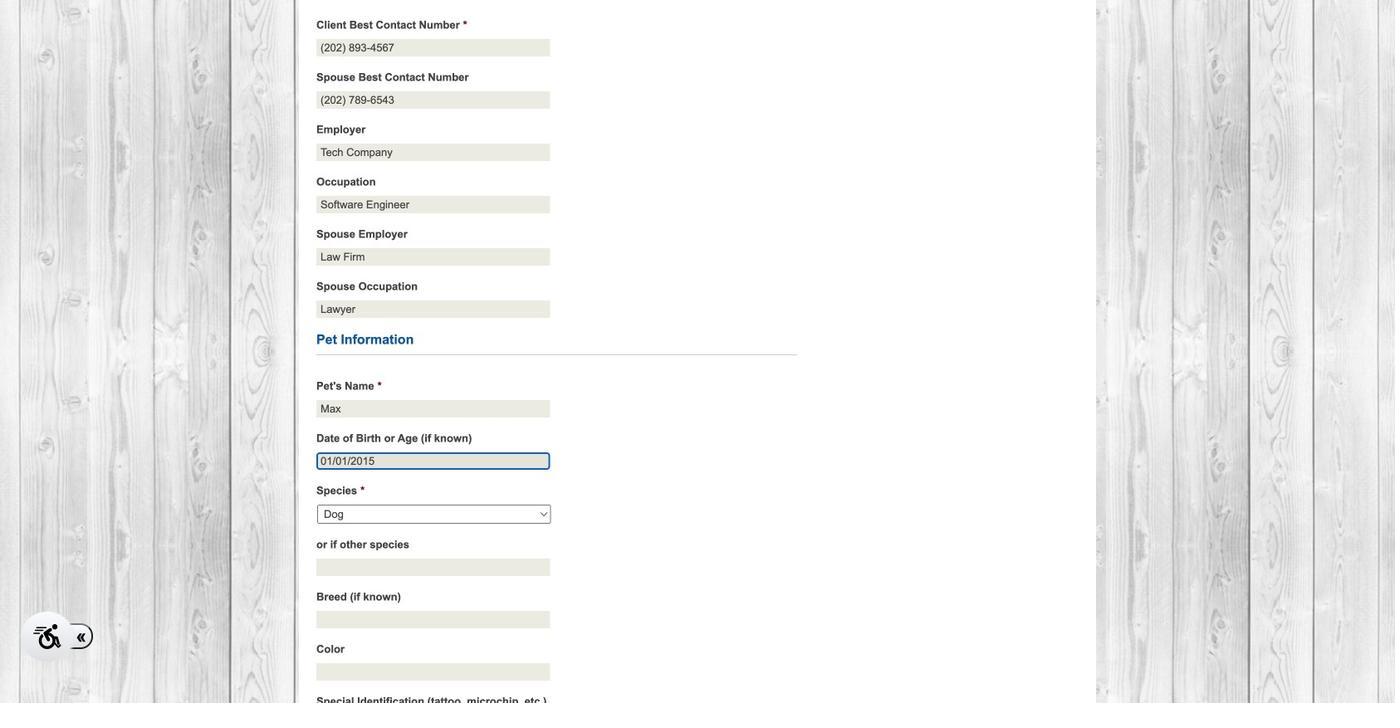 Task type: vqa. For each thing, say whether or not it's contained in the screenshot.
text box
yes



Task type: describe. For each thing, give the bounding box(es) containing it.
wheelchair image
[[33, 625, 61, 650]]



Task type: locate. For each thing, give the bounding box(es) containing it.
None text field
[[316, 91, 550, 109], [316, 248, 550, 266], [316, 453, 550, 470], [316, 559, 550, 576], [316, 91, 550, 109], [316, 248, 550, 266], [316, 453, 550, 470], [316, 559, 550, 576]]

None text field
[[316, 39, 550, 56], [316, 144, 550, 161], [316, 196, 550, 213], [316, 301, 550, 318], [316, 400, 550, 418], [316, 611, 550, 629], [316, 664, 550, 681], [316, 39, 550, 56], [316, 144, 550, 161], [316, 196, 550, 213], [316, 301, 550, 318], [316, 400, 550, 418], [316, 611, 550, 629], [316, 664, 550, 681]]



